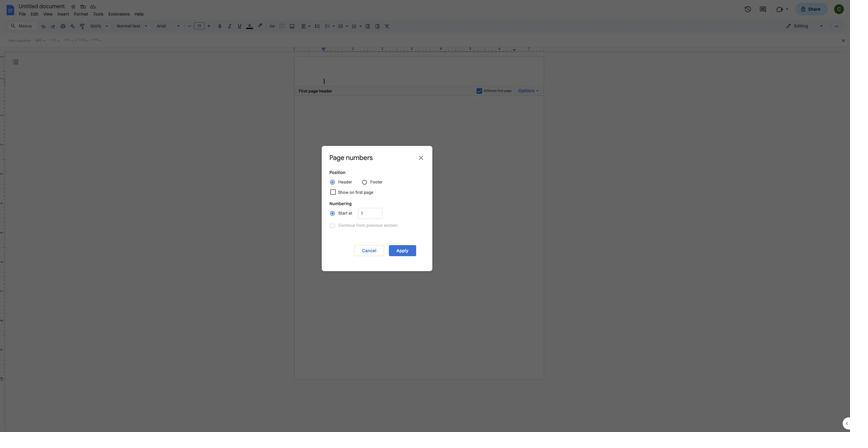 Task type: describe. For each thing, give the bounding box(es) containing it.
page numbers
[[329, 154, 373, 162]]

apply
[[397, 248, 409, 253]]

first
[[299, 88, 307, 93]]

on
[[350, 190, 354, 195]]

page numbers heading
[[329, 154, 373, 162]]

Start at text field
[[358, 208, 383, 219]]

first inside page numbers dialog
[[355, 190, 363, 195]]

apply button
[[389, 245, 416, 256]]

page
[[329, 154, 344, 162]]

2 horizontal spatial page
[[504, 89, 512, 93]]

different first page
[[484, 89, 512, 93]]

continue
[[338, 223, 355, 228]]

Rename text field
[[17, 2, 68, 10]]

left margin image
[[295, 47, 325, 52]]

Continue from previous section radio
[[329, 221, 400, 229]]

position
[[329, 170, 345, 175]]

Header radio
[[329, 178, 354, 186]]

page numbers application
[[0, 0, 850, 432]]

0 vertical spatial first
[[498, 89, 503, 93]]

menu bar inside menu bar banner
[[17, 8, 146, 18]]

from
[[356, 223, 365, 228]]

Footer radio
[[361, 178, 385, 186]]

Start at radio
[[329, 209, 354, 217]]

different
[[484, 89, 497, 93]]

page numbers dialog
[[322, 146, 432, 271]]

equation
[[17, 39, 31, 43]]

previous
[[366, 223, 383, 228]]

page inside dialog
[[364, 190, 373, 195]]

Menus field
[[8, 22, 38, 30]]

equations toolbar
[[0, 35, 850, 47]]

cancel
[[362, 248, 376, 253]]

cancel button
[[354, 245, 384, 256]]



Task type: locate. For each thing, give the bounding box(es) containing it.
continue from previous section
[[338, 223, 398, 228]]

1 horizontal spatial page
[[364, 190, 373, 195]]

page right different
[[504, 89, 512, 93]]

close image
[[417, 154, 425, 161]]

Star checkbox
[[69, 2, 78, 11]]

header
[[319, 88, 332, 93]]

menu bar banner
[[0, 0, 850, 432]]

header
[[338, 180, 352, 184]]

page right first
[[308, 88, 318, 93]]

start
[[338, 211, 347, 216]]

share. private to only me. image
[[800, 6, 806, 12]]

first right different
[[498, 89, 503, 93]]

page down "footer" option
[[364, 190, 373, 195]]

numbering
[[329, 201, 352, 206]]

show
[[338, 190, 349, 195]]

main toolbar
[[38, 0, 392, 288]]

Different first page checkbox
[[477, 88, 482, 94]]

new equation button
[[7, 36, 33, 45]]

page
[[308, 88, 318, 93], [504, 89, 512, 93], [364, 190, 373, 195]]

new
[[9, 39, 16, 43]]

Show on first page checkbox
[[330, 189, 336, 195]]

at
[[349, 211, 352, 216]]

section
[[384, 223, 398, 228]]

1 vertical spatial first
[[355, 190, 363, 195]]

new equation
[[9, 39, 31, 43]]

0 horizontal spatial first
[[355, 190, 363, 195]]

right margin image
[[513, 47, 544, 52]]

start at
[[338, 211, 352, 216]]

0 horizontal spatial page
[[308, 88, 318, 93]]

1 horizontal spatial first
[[498, 89, 503, 93]]

first
[[498, 89, 503, 93], [355, 190, 363, 195]]

show on first page
[[338, 190, 373, 195]]

menu bar
[[17, 8, 146, 18]]

first page header
[[299, 88, 332, 93]]

numbers
[[346, 154, 373, 162]]

first right on
[[355, 190, 363, 195]]

footer
[[370, 180, 383, 184]]



Task type: vqa. For each thing, say whether or not it's contained in the screenshot.
the new inside START A NEW DOCUMENT heading
no



